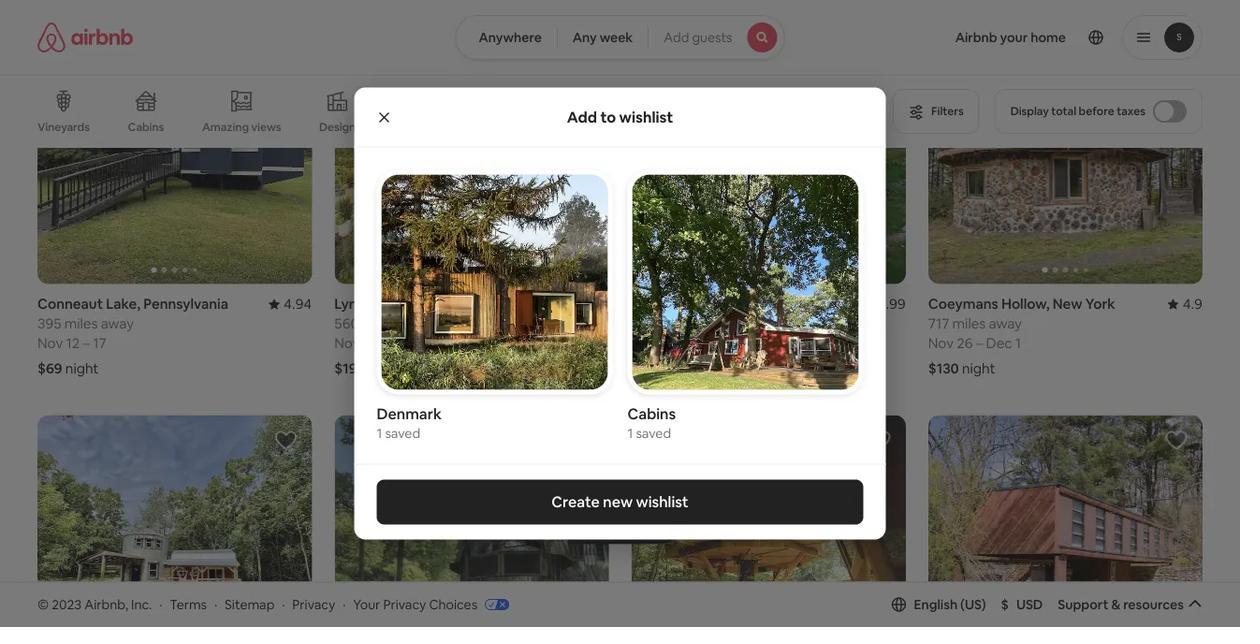 Task type: locate. For each thing, give the bounding box(es) containing it.
display total before taxes button
[[995, 89, 1203, 134]]

1 horizontal spatial add
[[664, 29, 689, 46]]

2 – from the left
[[380, 334, 387, 353]]

1 down "$255"
[[627, 424, 633, 441]]

any week
[[573, 29, 633, 46]]

1 down denmark
[[377, 424, 382, 441]]

cabins
[[128, 120, 164, 134], [627, 404, 676, 423]]

amazing views
[[202, 120, 281, 134]]

nov down 717 on the right bottom
[[928, 334, 954, 353]]

4 night from the left
[[962, 360, 995, 378]]

· left privacy link
[[282, 596, 285, 613]]

night inside conneaut lake, pennsylvania 395 miles away nov 12 – 17 $69 night
[[65, 360, 99, 378]]

night down 14
[[666, 360, 699, 378]]

– inside the 'coeymans hollow, new york 717 miles away nov 26 – dec 1 $130 night'
[[976, 334, 983, 353]]

– right 26
[[976, 334, 983, 353]]

753
[[631, 315, 655, 333]]

1 – from the left
[[83, 334, 90, 353]]

4.99 out of 5 average rating image
[[862, 295, 906, 313]]

4 nov from the left
[[928, 334, 954, 353]]

saved inside denmark 1 saved
[[385, 424, 420, 441]]

saved for cabins
[[636, 424, 671, 441]]

add to wishlist: louisa, virginia image
[[274, 429, 297, 452]]

3 nov from the left
[[631, 334, 657, 353]]

away up 'dec'
[[989, 315, 1022, 333]]

pownal,
[[631, 295, 682, 313]]

· right terms
[[214, 596, 217, 613]]

2 19 from the left
[[687, 334, 701, 353]]

group
[[37, 23, 312, 284], [334, 23, 609, 284], [631, 23, 906, 284], [928, 23, 1203, 284], [37, 75, 882, 148], [37, 415, 312, 627], [334, 415, 609, 627], [631, 415, 906, 627], [928, 415, 1203, 627]]

1 19 from the left
[[363, 334, 377, 353]]

1 away from the left
[[101, 315, 134, 333]]

1 inside denmark 1 saved
[[377, 424, 382, 441]]

group containing amazing views
[[37, 75, 882, 148]]

– inside pownal, vermont 753 miles away nov 14 – 19 $255 night
[[677, 334, 684, 353]]

night down 12
[[65, 360, 99, 378]]

away inside lynchburg, virginia 560 miles away nov 19 – 24 $190 night
[[398, 315, 432, 333]]

– left 17 on the left bottom of the page
[[83, 334, 90, 353]]

2 horizontal spatial 1
[[1015, 334, 1021, 353]]

privacy link
[[292, 596, 335, 613]]

4.98
[[580, 295, 609, 313]]

nov inside conneaut lake, pennsylvania 395 miles away nov 12 – 17 $69 night
[[37, 334, 63, 353]]

guests
[[692, 29, 732, 46]]

2 nov from the left
[[334, 334, 360, 353]]

nov down 560
[[334, 334, 360, 353]]

support & resources
[[1058, 596, 1184, 613]]

4 miles from the left
[[952, 315, 986, 333]]

miles up 12
[[64, 315, 98, 333]]

0 horizontal spatial cabins
[[128, 120, 164, 134]]

add left guests
[[664, 29, 689, 46]]

4 away from the left
[[989, 315, 1022, 333]]

nov inside the 'coeymans hollow, new york 717 miles away nov 26 – dec 1 $130 night'
[[928, 334, 954, 353]]

denmark
[[377, 404, 442, 423]]

19 left 24
[[363, 334, 377, 353]]

terms link
[[170, 596, 207, 613]]

support & resources button
[[1058, 596, 1203, 613]]

away
[[101, 315, 134, 333], [398, 315, 432, 333], [694, 315, 727, 333], [989, 315, 1022, 333]]

cabins for cabins 1 saved
[[627, 404, 676, 423]]

saved for denmark
[[385, 424, 420, 441]]

york
[[1085, 295, 1115, 313]]

wishlist for denmark, 1 saved group
[[377, 170, 613, 441]]

1 vertical spatial wishlist
[[636, 492, 688, 511]]

24
[[390, 334, 406, 353]]

19 inside pownal, vermont 753 miles away nov 14 – 19 $255 night
[[687, 334, 701, 353]]

1 right 'dec'
[[1015, 334, 1021, 353]]

night down 24
[[369, 360, 402, 378]]

night
[[65, 360, 99, 378], [369, 360, 402, 378], [666, 360, 699, 378], [962, 360, 995, 378]]

airbnb,
[[84, 596, 128, 613]]

None search field
[[455, 15, 785, 60]]

omg!
[[652, 120, 682, 134]]

add
[[664, 29, 689, 46], [567, 107, 597, 126]]

0 horizontal spatial saved
[[385, 424, 420, 441]]

saved inside cabins 1 saved
[[636, 424, 671, 441]]

1 horizontal spatial 19
[[687, 334, 701, 353]]

19
[[363, 334, 377, 353], [687, 334, 701, 353]]

2 away from the left
[[398, 315, 432, 333]]

miles inside lynchburg, virginia 560 miles away nov 19 – 24 $190 night
[[362, 315, 395, 333]]

anywhere button
[[455, 15, 558, 60]]

0 horizontal spatial 19
[[363, 334, 377, 353]]

wishlist for create new wishlist
[[636, 492, 688, 511]]

1 horizontal spatial privacy
[[383, 596, 426, 613]]

(us)
[[960, 596, 986, 613]]

add inside dialog
[[567, 107, 597, 126]]

2 night from the left
[[369, 360, 402, 378]]

add to wishlist: lynchburg, virginia image
[[571, 38, 594, 60]]

coeymans
[[928, 295, 998, 313]]

1
[[1015, 334, 1021, 353], [377, 424, 382, 441], [627, 424, 633, 441]]

cabins down "$255"
[[627, 404, 676, 423]]

before
[[1079, 104, 1114, 118]]

nov inside pownal, vermont 753 miles away nov 14 – 19 $255 night
[[631, 334, 657, 353]]

any week button
[[557, 15, 649, 60]]

2 saved from the left
[[636, 424, 671, 441]]

17
[[93, 334, 106, 353]]

conneaut
[[37, 295, 103, 313]]

add left to
[[567, 107, 597, 126]]

saved down "$255"
[[636, 424, 671, 441]]

privacy
[[292, 596, 335, 613], [383, 596, 426, 613]]

1 night from the left
[[65, 360, 99, 378]]

away up 24
[[398, 315, 432, 333]]

add inside button
[[664, 29, 689, 46]]

0 vertical spatial cabins
[[128, 120, 164, 134]]

1 vertical spatial add
[[567, 107, 597, 126]]

4 – from the left
[[976, 334, 983, 353]]

miles up 26
[[952, 315, 986, 333]]

cabins inside add to wishlist dialog
[[627, 404, 676, 423]]

lynchburg,
[[334, 295, 408, 313]]

wishlist right to
[[619, 107, 673, 126]]

1 inside cabins 1 saved
[[627, 424, 633, 441]]

hollow,
[[1001, 295, 1050, 313]]

miles up 14
[[658, 315, 691, 333]]

– left 24
[[380, 334, 387, 353]]

1 horizontal spatial saved
[[636, 424, 671, 441]]

4.98 out of 5 average rating image
[[566, 295, 609, 313]]

19 right 14
[[687, 334, 701, 353]]

night down 26
[[962, 360, 995, 378]]

new
[[603, 492, 633, 511]]

virginia
[[411, 295, 461, 313]]

privacy right your
[[383, 596, 426, 613]]

3 miles from the left
[[658, 315, 691, 333]]

1 nov from the left
[[37, 334, 63, 353]]

0 vertical spatial wishlist
[[619, 107, 673, 126]]

3 night from the left
[[666, 360, 699, 378]]

3 away from the left
[[694, 315, 727, 333]]

vineyards
[[37, 120, 90, 134]]

saved
[[385, 424, 420, 441], [636, 424, 671, 441]]

· left your
[[343, 596, 346, 613]]

nov down 753
[[631, 334, 657, 353]]

cabins left 'amazing'
[[128, 120, 164, 134]]

lynchburg, virginia 560 miles away nov 19 – 24 $190 night
[[334, 295, 461, 378]]

1 horizontal spatial cabins
[[627, 404, 676, 423]]

views
[[251, 120, 281, 134]]

· right inc.
[[159, 596, 162, 613]]

– right 14
[[677, 334, 684, 353]]

away down lake,
[[101, 315, 134, 333]]

wishlist inside button
[[636, 492, 688, 511]]

map
[[613, 513, 641, 530]]

amazing
[[202, 120, 249, 134]]

week
[[600, 29, 633, 46]]

dec
[[986, 334, 1012, 353]]

·
[[159, 596, 162, 613], [214, 596, 217, 613], [282, 596, 285, 613], [343, 596, 346, 613]]

night inside lynchburg, virginia 560 miles away nov 19 – 24 $190 night
[[369, 360, 402, 378]]

2023
[[52, 596, 82, 613]]

3 · from the left
[[282, 596, 285, 613]]

0 horizontal spatial privacy
[[292, 596, 335, 613]]

add to wishlist
[[567, 107, 673, 126]]

add for add guests
[[664, 29, 689, 46]]

1 saved from the left
[[385, 424, 420, 441]]

– inside conneaut lake, pennsylvania 395 miles away nov 12 – 17 $69 night
[[83, 334, 90, 353]]

1 horizontal spatial 1
[[627, 424, 633, 441]]

night inside pownal, vermont 753 miles away nov 14 – 19 $255 night
[[666, 360, 699, 378]]

wishlist up the map
[[636, 492, 688, 511]]

2 miles from the left
[[362, 315, 395, 333]]

english
[[914, 596, 957, 613]]

– inside lynchburg, virginia 560 miles away nov 19 – 24 $190 night
[[380, 334, 387, 353]]

–
[[83, 334, 90, 353], [380, 334, 387, 353], [677, 334, 684, 353], [976, 334, 983, 353]]

miles down lynchburg,
[[362, 315, 395, 333]]

add to wishlist: coeymans hollow, new york image
[[1165, 38, 1188, 60]]

wishlist for cabins, 1 saved group
[[627, 170, 863, 441]]

saved down denmark
[[385, 424, 420, 441]]

0 horizontal spatial add
[[567, 107, 597, 126]]

create new wishlist
[[552, 492, 688, 511]]

lake,
[[106, 295, 140, 313]]

3 – from the left
[[677, 334, 684, 353]]

$
[[1001, 596, 1009, 613]]

nov down 395
[[37, 334, 63, 353]]

nov
[[37, 334, 63, 353], [334, 334, 360, 353], [631, 334, 657, 353], [928, 334, 954, 353]]

show map
[[577, 513, 641, 530]]

miles
[[64, 315, 98, 333], [362, 315, 395, 333], [658, 315, 691, 333], [952, 315, 986, 333]]

privacy left your
[[292, 596, 335, 613]]

1 miles from the left
[[64, 315, 98, 333]]

away down the vermont
[[694, 315, 727, 333]]

0 vertical spatial add
[[664, 29, 689, 46]]

wishlist
[[619, 107, 673, 126], [636, 492, 688, 511]]

0 horizontal spatial 1
[[377, 424, 382, 441]]

sitemap
[[225, 596, 275, 613]]

1 vertical spatial cabins
[[627, 404, 676, 423]]

miles inside the 'coeymans hollow, new york 717 miles away nov 26 – dec 1 $130 night'
[[952, 315, 986, 333]]

&
[[1111, 596, 1120, 613]]

4 · from the left
[[343, 596, 346, 613]]



Task type: describe. For each thing, give the bounding box(es) containing it.
2 · from the left
[[214, 596, 217, 613]]

show map button
[[558, 499, 682, 544]]

night inside the 'coeymans hollow, new york 717 miles away nov 26 – dec 1 $130 night'
[[962, 360, 995, 378]]

pennsylvania
[[143, 295, 228, 313]]

4.9
[[1183, 295, 1203, 313]]

create new wishlist button
[[377, 480, 863, 524]]

your
[[353, 596, 380, 613]]

taxes
[[1117, 104, 1145, 118]]

cabins for cabins
[[128, 120, 164, 134]]

add to wishlist dialog
[[354, 88, 886, 539]]

4.94 out of 5 average rating image
[[269, 295, 312, 313]]

19 inside lynchburg, virginia 560 miles away nov 19 – 24 $190 night
[[363, 334, 377, 353]]

wishlist for add to wishlist
[[619, 107, 673, 126]]

total
[[1051, 104, 1076, 118]]

terms
[[170, 596, 207, 613]]

nov inside lynchburg, virginia 560 miles away nov 19 – 24 $190 night
[[334, 334, 360, 353]]

add guests button
[[648, 15, 785, 60]]

12
[[66, 334, 80, 353]]

add guests
[[664, 29, 732, 46]]

4.99
[[877, 295, 906, 313]]

$69
[[37, 360, 62, 378]]

create
[[552, 492, 600, 511]]

conneaut lake, pennsylvania 395 miles away nov 12 – 17 $69 night
[[37, 295, 228, 378]]

$190
[[334, 360, 366, 378]]

choices
[[429, 596, 477, 613]]

profile element
[[807, 0, 1203, 75]]

$ usd
[[1001, 596, 1043, 613]]

sitemap link
[[225, 596, 275, 613]]

26
[[957, 334, 973, 353]]

1 privacy from the left
[[292, 596, 335, 613]]

english (us)
[[914, 596, 986, 613]]

your privacy choices
[[353, 596, 477, 613]]

miles inside pownal, vermont 753 miles away nov 14 – 19 $255 night
[[658, 315, 691, 333]]

away inside the 'coeymans hollow, new york 717 miles away nov 26 – dec 1 $130 night'
[[989, 315, 1022, 333]]

show
[[577, 513, 610, 530]]

lakefront
[[559, 120, 610, 134]]

display
[[1010, 104, 1049, 118]]

vermont
[[685, 295, 743, 313]]

english (us) button
[[891, 596, 986, 613]]

usd
[[1016, 596, 1043, 613]]

support
[[1058, 596, 1108, 613]]

1 for cabins
[[627, 424, 633, 441]]

$255
[[631, 360, 663, 378]]

coeymans hollow, new york 717 miles away nov 26 – dec 1 $130 night
[[928, 295, 1115, 378]]

add to wishlist: wernersville, pennsylvania image
[[1165, 429, 1188, 452]]

display total before taxes
[[1010, 104, 1145, 118]]

$130
[[928, 360, 959, 378]]

2 privacy from the left
[[383, 596, 426, 613]]

away inside pownal, vermont 753 miles away nov 14 – 19 $255 night
[[694, 315, 727, 333]]

new
[[1053, 295, 1082, 313]]

14
[[660, 334, 674, 353]]

anywhere
[[479, 29, 542, 46]]

away inside conneaut lake, pennsylvania 395 miles away nov 12 – 17 $69 night
[[101, 315, 134, 333]]

add to wishlist: campton, kentucky image
[[868, 429, 891, 452]]

pownal, vermont 753 miles away nov 14 – 19 $255 night
[[631, 295, 743, 378]]

design
[[319, 120, 356, 134]]

1 inside the 'coeymans hollow, new york 717 miles away nov 26 – dec 1 $130 night'
[[1015, 334, 1021, 353]]

560
[[334, 315, 359, 333]]

your privacy choices link
[[353, 596, 509, 614]]

cabins 1 saved
[[627, 404, 676, 441]]

inc.
[[131, 596, 152, 613]]

terms · sitemap · privacy
[[170, 596, 335, 613]]

add for add to wishlist
[[567, 107, 597, 126]]

denmark 1 saved
[[377, 404, 442, 441]]

717
[[928, 315, 949, 333]]

© 2023 airbnb, inc. ·
[[37, 596, 162, 613]]

to
[[600, 107, 616, 126]]

©
[[37, 596, 49, 613]]

1 · from the left
[[159, 596, 162, 613]]

395
[[37, 315, 61, 333]]

1 for denmark
[[377, 424, 382, 441]]

resources
[[1123, 596, 1184, 613]]

miles inside conneaut lake, pennsylvania 395 miles away nov 12 – 17 $69 night
[[64, 315, 98, 333]]

none search field containing anywhere
[[455, 15, 785, 60]]

any
[[573, 29, 597, 46]]

4.9 out of 5 average rating image
[[1168, 295, 1203, 313]]

4.94
[[284, 295, 312, 313]]



Task type: vqa. For each thing, say whether or not it's contained in the screenshot.
"YOUR" on the left
yes



